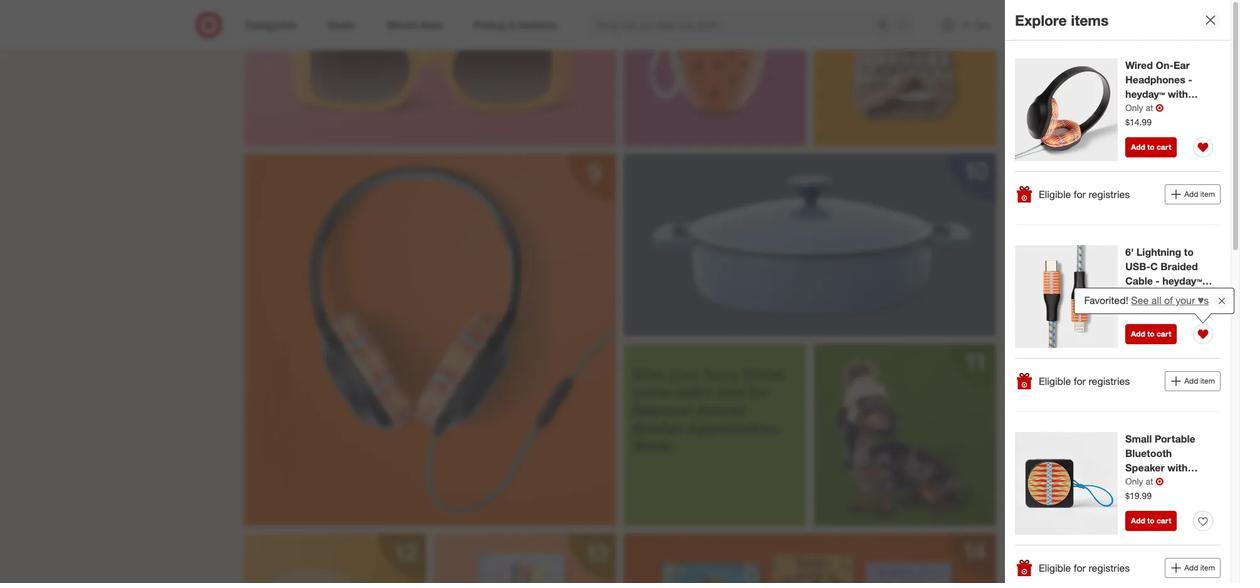 Task type: locate. For each thing, give the bounding box(es) containing it.
add
[[1132, 142, 1146, 152], [1185, 189, 1199, 199], [1132, 329, 1146, 339], [1185, 376, 1199, 386], [1132, 516, 1146, 526], [1185, 563, 1199, 573]]

add to cart button down loop
[[1126, 511, 1178, 531]]

1 ¬ from the top
[[1156, 101, 1165, 114]]

at
[[1146, 102, 1154, 113], [1146, 289, 1154, 300], [1146, 476, 1154, 487]]

2 only from the top
[[1126, 289, 1144, 300]]

2 eligible for registries from the top
[[1040, 375, 1131, 387]]

eligible for registries for 6' lightning to usb-c braided cable - heyday™ with maggie thompson
[[1040, 375, 1131, 387]]

small portable bluetooth speaker with loop - heyday™ with maggie thompson image
[[1016, 432, 1119, 535], [1016, 432, 1119, 535]]

see
[[1132, 294, 1150, 307]]

¬ for maggie
[[1156, 101, 1165, 114]]

cart for thompson
[[1157, 142, 1172, 152]]

1 vertical spatial only
[[1126, 289, 1144, 300]]

2 cart from the top
[[1157, 329, 1172, 339]]

2 add to cart from the top
[[1132, 329, 1172, 339]]

to down $14.99
[[1148, 142, 1155, 152]]

at down cable
[[1146, 289, 1154, 300]]

small portable bluetooth speaker with loop - heyday™ with maggie thompson link
[[1126, 432, 1214, 517]]

2 at from the top
[[1146, 289, 1154, 300]]

3 add item from the top
[[1185, 563, 1216, 573]]

2 vertical spatial heyday™
[[1160, 476, 1200, 488]]

cart down wired on-ear headphones - heyday™ with maggie thompson
[[1157, 142, 1172, 152]]

search button
[[892, 11, 922, 41]]

-
[[1189, 73, 1193, 86], [1156, 275, 1161, 287], [1153, 476, 1157, 488]]

add item button for 6' lightning to usb-c braided cable - heyday™ with maggie thompson
[[1166, 371, 1221, 391]]

1 vertical spatial ¬
[[1156, 288, 1165, 301]]

wired on-ear headphones - heyday™ with maggie thompson link
[[1126, 58, 1214, 129]]

2 registries from the top
[[1089, 375, 1131, 387]]

1 cart from the top
[[1157, 142, 1172, 152]]

add to cart down $14.99
[[1132, 142, 1172, 152]]

add item button
[[1166, 184, 1221, 205], [1166, 371, 1221, 391], [1166, 558, 1221, 578]]

1 vertical spatial add item
[[1185, 376, 1216, 386]]

only at ¬ down cable
[[1126, 288, 1165, 301]]

only at ¬
[[1126, 101, 1165, 114], [1126, 288, 1165, 301], [1126, 475, 1165, 488]]

eligible for 6' lightning to usb-c braided cable - heyday™ with maggie thompson
[[1040, 375, 1072, 387]]

at down 'speaker'
[[1146, 476, 1154, 487]]

only for with
[[1126, 476, 1144, 487]]

explore
[[1016, 11, 1068, 29]]

1 $19.99 from the top
[[1126, 303, 1152, 314]]

2 vertical spatial only
[[1126, 476, 1144, 487]]

3 ¬ from the top
[[1156, 475, 1165, 488]]

¬ down 'speaker'
[[1156, 475, 1165, 488]]

1 vertical spatial at
[[1146, 289, 1154, 300]]

maggie
[[1126, 102, 1161, 115], [1149, 289, 1184, 301], [1149, 490, 1184, 503]]

2 vertical spatial ¬
[[1156, 475, 1165, 488]]

registries for 6' lightning to usb-c braided cable - heyday™ with maggie thompson
[[1089, 375, 1131, 387]]

at for maggie
[[1146, 102, 1154, 113]]

only down 'speaker'
[[1126, 476, 1144, 487]]

1 horizontal spatial your
[[1177, 294, 1196, 307]]

0 vertical spatial thompson
[[1126, 116, 1177, 129]]

2 vertical spatial cart
[[1157, 516, 1172, 526]]

1 at from the top
[[1146, 102, 1154, 113]]

2 ¬ from the top
[[1156, 288, 1165, 301]]

cable
[[1126, 275, 1154, 287]]

$14.99
[[1126, 116, 1152, 127]]

¬ down headphones
[[1156, 101, 1165, 114]]

heyday™ down braided
[[1163, 275, 1203, 287]]

with inside 6' lightning to usb-c braided cable - heyday™ with maggie thompson
[[1126, 289, 1146, 301]]

0 vertical spatial eligible
[[1040, 188, 1072, 200]]

1 vertical spatial add item button
[[1166, 371, 1221, 391]]

of
[[1165, 294, 1174, 307]]

cart down "of"
[[1157, 329, 1172, 339]]

eligible
[[1040, 188, 1072, 200], [1040, 375, 1072, 387], [1040, 562, 1072, 574]]

1 vertical spatial cart
[[1157, 329, 1172, 339]]

1 vertical spatial maggie
[[1149, 289, 1184, 301]]

- down c
[[1156, 275, 1161, 287]]

3 cart from the top
[[1157, 516, 1172, 526]]

0 vertical spatial item
[[1201, 189, 1216, 199]]

1 vertical spatial heyday™
[[1163, 275, 1203, 287]]

0 vertical spatial $19.99
[[1126, 303, 1152, 314]]

0 vertical spatial add to cart button
[[1126, 137, 1178, 157]]

0 vertical spatial at
[[1146, 102, 1154, 113]]

to
[[1148, 142, 1155, 152], [1185, 246, 1194, 258], [1148, 329, 1155, 339], [1148, 516, 1155, 526]]

0 vertical spatial add item button
[[1166, 184, 1221, 205]]

1 add to cart button from the top
[[1126, 137, 1178, 157]]

for for wired on-ear headphones - heyday™ with maggie thompson
[[1075, 188, 1087, 200]]

1 add to cart from the top
[[1132, 142, 1172, 152]]

add to cart for wired on-ear headphones - heyday™ with maggie thompson
[[1132, 142, 1172, 152]]

to down the favorited! see all of your ♥s
[[1148, 329, 1155, 339]]

only at ¬ for -
[[1126, 288, 1165, 301]]

favorited! see all of your ♥s
[[1086, 294, 1210, 307]]

2 vertical spatial -
[[1153, 476, 1157, 488]]

to for wired on-ear headphones - heyday™ with maggie thompson
[[1148, 142, 1155, 152]]

heyday™
[[1126, 88, 1166, 100], [1163, 275, 1203, 287], [1160, 476, 1200, 488]]

0 vertical spatial only at ¬
[[1126, 101, 1165, 114]]

add to cart
[[1132, 142, 1172, 152], [1132, 329, 1172, 339], [1132, 516, 1172, 526]]

only at ¬ for maggie
[[1126, 101, 1165, 114]]

- right loop
[[1153, 476, 1157, 488]]

with
[[1169, 88, 1189, 100], [1126, 289, 1146, 301], [1168, 462, 1189, 474], [1126, 490, 1146, 503]]

3 thompson from the top
[[1126, 505, 1177, 517]]

1 vertical spatial eligible for registries
[[1040, 375, 1131, 387]]

cart down 'speaker'
[[1157, 516, 1172, 526]]

0 vertical spatial heyday™
[[1126, 88, 1166, 100]]

2 only at ¬ from the top
[[1126, 288, 1165, 301]]

2 vertical spatial thompson
[[1126, 505, 1177, 517]]

item for wired on-ear headphones - heyday™ with maggie thompson
[[1201, 189, 1216, 199]]

speaker
[[1126, 462, 1166, 474]]

2 vertical spatial eligible
[[1040, 562, 1072, 574]]

2 vertical spatial at
[[1146, 476, 1154, 487]]

1 eligible from the top
[[1040, 188, 1072, 200]]

all
[[1153, 294, 1163, 307]]

loop
[[1126, 476, 1150, 488]]

add item button for small portable bluetooth speaker with loop - heyday™ with maggie thompson
[[1166, 558, 1221, 578]]

3 only from the top
[[1126, 476, 1144, 487]]

add to cart button
[[1126, 137, 1178, 157], [1126, 324, 1178, 344], [1126, 511, 1178, 531]]

3 eligible from the top
[[1040, 562, 1072, 574]]

1 vertical spatial item
[[1201, 376, 1216, 386]]

small portable bluetooth speaker with loop - heyday™ with maggie thompson
[[1126, 433, 1200, 517]]

2 vertical spatial registries
[[1089, 562, 1131, 574]]

heyday™ inside the small portable bluetooth speaker with loop - heyday™ with maggie thompson
[[1160, 476, 1200, 488]]

6' lightning to usb-c braided cable - heyday™ with maggie thompson image
[[1016, 245, 1119, 348], [1016, 245, 1119, 348]]

add to cart button for wired on-ear headphones - heyday™ with maggie thompson
[[1126, 137, 1178, 157]]

only down cable
[[1126, 289, 1144, 300]]

1 registries from the top
[[1089, 188, 1131, 200]]

2 vertical spatial only at ¬
[[1126, 475, 1165, 488]]

0 vertical spatial eligible for registries
[[1040, 188, 1131, 200]]

cart
[[1157, 142, 1172, 152], [1157, 329, 1172, 339], [1157, 516, 1172, 526]]

item for 6' lightning to usb-c braided cable - heyday™ with maggie thompson
[[1201, 376, 1216, 386]]

1 only from the top
[[1126, 102, 1144, 113]]

- inside the small portable bluetooth speaker with loop - heyday™ with maggie thompson
[[1153, 476, 1157, 488]]

to down loop
[[1148, 516, 1155, 526]]

¬
[[1156, 101, 1165, 114], [1156, 288, 1165, 301], [1156, 475, 1165, 488]]

thompson inside the small portable bluetooth speaker with loop - heyday™ with maggie thompson
[[1126, 505, 1177, 517]]

item
[[1201, 189, 1216, 199], [1201, 376, 1216, 386], [1201, 563, 1216, 573]]

eligible for registries for wired on-ear headphones - heyday™ with maggie thompson
[[1040, 188, 1131, 200]]

your right "of"
[[1177, 294, 1196, 307]]

2 add item from the top
[[1185, 376, 1216, 386]]

3 add to cart from the top
[[1132, 516, 1172, 526]]

2 add to cart button from the top
[[1126, 324, 1178, 344]]

your right give
[[669, 365, 700, 384]]

3 at from the top
[[1146, 476, 1154, 487]]

eligible for registries for small portable bluetooth speaker with loop - heyday™ with maggie thompson
[[1040, 562, 1131, 574]]

tooltip
[[1075, 288, 1236, 314]]

2 vertical spatial eligible for registries
[[1040, 562, 1131, 574]]

¬ left "of"
[[1156, 288, 1165, 301]]

- down ear in the right top of the page
[[1189, 73, 1193, 86]]

0 vertical spatial -
[[1189, 73, 1193, 86]]

at up $14.99
[[1146, 102, 1154, 113]]

3 only at ¬ from the top
[[1126, 475, 1165, 488]]

1 vertical spatial -
[[1156, 275, 1161, 287]]

2 thompson from the top
[[1126, 303, 1177, 316]]

for
[[1075, 188, 1087, 200], [1075, 375, 1087, 387], [750, 383, 769, 402], [1075, 562, 1087, 574]]

small
[[1126, 433, 1153, 445]]

with down headphones
[[1169, 88, 1189, 100]]

add to cart down loop
[[1132, 516, 1172, 526]]

$19.99 left all
[[1126, 303, 1152, 314]]

braided
[[1161, 260, 1199, 273]]

1 vertical spatial add to cart button
[[1126, 324, 1178, 344]]

to for 6' lightning to usb-c braided cable - heyday™ with maggie thompson
[[1148, 329, 1155, 339]]

3 add to cart button from the top
[[1126, 511, 1178, 531]]

2 item from the top
[[1201, 376, 1216, 386]]

1 item from the top
[[1201, 189, 1216, 199]]

2 vertical spatial item
[[1201, 563, 1216, 573]]

eligible for registries
[[1040, 188, 1131, 200], [1040, 375, 1131, 387], [1040, 562, 1131, 574]]

0 vertical spatial ¬
[[1156, 101, 1165, 114]]

2 vertical spatial maggie
[[1149, 490, 1184, 503]]

0 horizontal spatial your
[[669, 365, 700, 384]]

1 vertical spatial $19.99
[[1126, 490, 1152, 501]]

1 vertical spatial thompson
[[1126, 303, 1177, 316]]

$19.99 for maggie
[[1126, 490, 1152, 501]]

add item for wired on-ear headphones - heyday™ with maggie thompson
[[1185, 189, 1216, 199]]

3 item from the top
[[1201, 563, 1216, 573]]

1 add item from the top
[[1185, 189, 1216, 199]]

cart for heyday™
[[1157, 329, 1172, 339]]

1 vertical spatial your
[[669, 365, 700, 384]]

- inside wired on-ear headphones - heyday™ with maggie thompson
[[1189, 73, 1193, 86]]

1 vertical spatial registries
[[1089, 375, 1131, 387]]

at for heyday™
[[1146, 476, 1154, 487]]

only at ¬ up $14.99
[[1126, 101, 1165, 114]]

2 vertical spatial add to cart
[[1132, 516, 1172, 526]]

only up $14.99
[[1126, 102, 1144, 113]]

only
[[1126, 102, 1144, 113], [1126, 289, 1144, 300], [1126, 476, 1144, 487]]

0 vertical spatial maggie
[[1126, 102, 1161, 115]]

3 add item button from the top
[[1166, 558, 1221, 578]]

favorited!
[[1086, 294, 1130, 307]]

0 vertical spatial cart
[[1157, 142, 1172, 152]]

1 eligible for registries from the top
[[1040, 188, 1131, 200]]

appreciation
[[688, 419, 779, 438]]

week.
[[633, 437, 676, 456]]

heyday™ down 'speaker'
[[1160, 476, 1200, 488]]

add to cart down the favorited! see all of your ♥s
[[1132, 329, 1172, 339]]

0 vertical spatial add item
[[1185, 189, 1216, 199]]

eligible for small portable bluetooth speaker with loop - heyday™ with maggie thompson
[[1040, 562, 1072, 574]]

registries
[[1089, 188, 1131, 200], [1089, 375, 1131, 387], [1089, 562, 1131, 574]]

2 eligible from the top
[[1040, 375, 1072, 387]]

wired on-ear headphones - heyday™ with maggie thompson image
[[1016, 58, 1119, 161], [1016, 58, 1119, 161]]

- inside 6' lightning to usb-c braided cable - heyday™ with maggie thompson
[[1156, 275, 1161, 287]]

to up braided
[[1185, 246, 1194, 258]]

add to cart button down the favorited! see all of your ♥s
[[1126, 324, 1178, 344]]

only at ¬ down 'speaker'
[[1126, 475, 1165, 488]]

$19.99 down loop
[[1126, 490, 1152, 501]]

3 registries from the top
[[1089, 562, 1131, 574]]

add to cart button down $14.99
[[1126, 137, 1178, 157]]

1 thompson from the top
[[1126, 116, 1177, 129]]

2 vertical spatial add to cart button
[[1126, 511, 1178, 531]]

♥s
[[1199, 294, 1210, 307]]

$19.99
[[1126, 303, 1152, 314], [1126, 490, 1152, 501]]

0 vertical spatial registries
[[1089, 188, 1131, 200]]

0 vertical spatial only
[[1126, 102, 1144, 113]]

your inside give your furry friend some extra love for national animal shelter appreciation week.
[[669, 365, 700, 384]]

heyday™ down headphones
[[1126, 88, 1166, 100]]

1 vertical spatial only at ¬
[[1126, 288, 1165, 301]]

shelter
[[633, 419, 684, 438]]

1 vertical spatial add to cart
[[1132, 329, 1172, 339]]

0 vertical spatial add to cart
[[1132, 142, 1172, 152]]

2 $19.99 from the top
[[1126, 490, 1152, 501]]

1 vertical spatial eligible
[[1040, 375, 1072, 387]]

your
[[1177, 294, 1196, 307], [669, 365, 700, 384]]

1 only at ¬ from the top
[[1126, 101, 1165, 114]]

with down cable
[[1126, 289, 1146, 301]]

thompson
[[1126, 116, 1177, 129], [1126, 303, 1177, 316], [1126, 505, 1177, 517]]

2 vertical spatial add item button
[[1166, 558, 1221, 578]]

2 add item button from the top
[[1166, 371, 1221, 391]]

add item
[[1185, 189, 1216, 199], [1185, 376, 1216, 386], [1185, 563, 1216, 573]]

2 vertical spatial add item
[[1185, 563, 1216, 573]]

3 eligible for registries from the top
[[1040, 562, 1131, 574]]

1 add item button from the top
[[1166, 184, 1221, 205]]

registries for wired on-ear headphones - heyday™ with maggie thompson
[[1089, 188, 1131, 200]]



Task type: vqa. For each thing, say whether or not it's contained in the screenshot.


Task type: describe. For each thing, give the bounding box(es) containing it.
eligible for wired on-ear headphones - heyday™ with maggie thompson
[[1040, 188, 1072, 200]]

item for small portable bluetooth speaker with loop - heyday™ with maggie thompson
[[1201, 563, 1216, 573]]

for inside give your furry friend some extra love for national animal shelter appreciation week.
[[750, 383, 769, 402]]

love
[[717, 383, 745, 402]]

10
[[1035, 13, 1042, 21]]

extra
[[677, 383, 713, 402]]

on-
[[1157, 59, 1174, 72]]

¬ for -
[[1156, 288, 1165, 301]]

to inside 6' lightning to usb-c braided cable - heyday™ with maggie thompson
[[1185, 246, 1194, 258]]

add to cart button for small portable bluetooth speaker with loop - heyday™ with maggie thompson
[[1126, 511, 1178, 531]]

heyday™ inside wired on-ear headphones - heyday™ with maggie thompson
[[1126, 88, 1166, 100]]

add to cart button for 6' lightning to usb-c braided cable - heyday™ with maggie thompson
[[1126, 324, 1178, 344]]

maggie inside the small portable bluetooth speaker with loop - heyday™ with maggie thompson
[[1149, 490, 1184, 503]]

ear
[[1174, 59, 1191, 72]]

see all of your ♥s link
[[1132, 294, 1210, 307]]

6' lightning to usb-c braided cable - heyday™ with maggie thompson
[[1126, 246, 1203, 316]]

cart for with
[[1157, 516, 1172, 526]]

10 link
[[1019, 11, 1047, 39]]

bluetooth
[[1126, 447, 1173, 460]]

thompson inside 6' lightning to usb-c braided cable - heyday™ with maggie thompson
[[1126, 303, 1177, 316]]

give your furry friend some extra love for national animal shelter appreciation week.
[[633, 365, 788, 456]]

only for heyday™
[[1126, 289, 1144, 300]]

maggie inside wired on-ear headphones - heyday™ with maggie thompson
[[1126, 102, 1161, 115]]

with down loop
[[1126, 490, 1146, 503]]

add item for 6' lightning to usb-c braided cable - heyday™ with maggie thompson
[[1185, 376, 1216, 386]]

search
[[892, 20, 922, 32]]

items
[[1072, 11, 1109, 29]]

registries for small portable bluetooth speaker with loop - heyday™ with maggie thompson
[[1089, 562, 1131, 574]]

6'
[[1126, 246, 1135, 258]]

only for thompson
[[1126, 102, 1144, 113]]

headphones
[[1126, 73, 1186, 86]]

$19.99 for with
[[1126, 303, 1152, 314]]

furry
[[705, 365, 739, 384]]

add to cart for small portable bluetooth speaker with loop - heyday™ with maggie thompson
[[1132, 516, 1172, 526]]

to for small portable bluetooth speaker with loop - heyday™ with maggie thompson
[[1148, 516, 1155, 526]]

with down portable
[[1168, 462, 1189, 474]]

explore items dialog
[[1006, 0, 1241, 583]]

with inside wired on-ear headphones - heyday™ with maggie thompson
[[1169, 88, 1189, 100]]

heyday™ inside 6' lightning to usb-c braided cable - heyday™ with maggie thompson
[[1163, 275, 1203, 287]]

some
[[633, 383, 672, 402]]

portable
[[1155, 433, 1196, 445]]

¬ for heyday™
[[1156, 475, 1165, 488]]

only at ¬ for heyday™
[[1126, 475, 1165, 488]]

lightning
[[1137, 246, 1182, 258]]

at for -
[[1146, 289, 1154, 300]]

wired on-ear headphones - heyday™ with maggie thompson
[[1126, 59, 1193, 129]]

tooltip containing favorited!
[[1075, 288, 1236, 314]]

c
[[1151, 260, 1159, 273]]

usb-
[[1126, 260, 1151, 273]]

thompson inside wired on-ear headphones - heyday™ with maggie thompson
[[1126, 116, 1177, 129]]

explore items
[[1016, 11, 1109, 29]]

for for 6' lightning to usb-c braided cable - heyday™ with maggie thompson
[[1075, 375, 1087, 387]]

national
[[633, 401, 692, 420]]

for for small portable bluetooth speaker with loop - heyday™ with maggie thompson
[[1075, 562, 1087, 574]]

add item button for wired on-ear headphones - heyday™ with maggie thompson
[[1166, 184, 1221, 205]]

add to cart for 6' lightning to usb-c braided cable - heyday™ with maggie thompson
[[1132, 329, 1172, 339]]

give
[[633, 365, 665, 384]]

What can we help you find? suggestions appear below search field
[[589, 11, 901, 39]]

animal
[[697, 401, 746, 420]]

0 vertical spatial your
[[1177, 294, 1196, 307]]

add item for small portable bluetooth speaker with loop - heyday™ with maggie thompson
[[1185, 563, 1216, 573]]

6' lightning to usb-c braided cable - heyday™ with maggie thompson link
[[1126, 245, 1214, 316]]

maggie inside 6' lightning to usb-c braided cable - heyday™ with maggie thompson
[[1149, 289, 1184, 301]]

wired
[[1126, 59, 1154, 72]]

friend
[[743, 365, 784, 384]]



